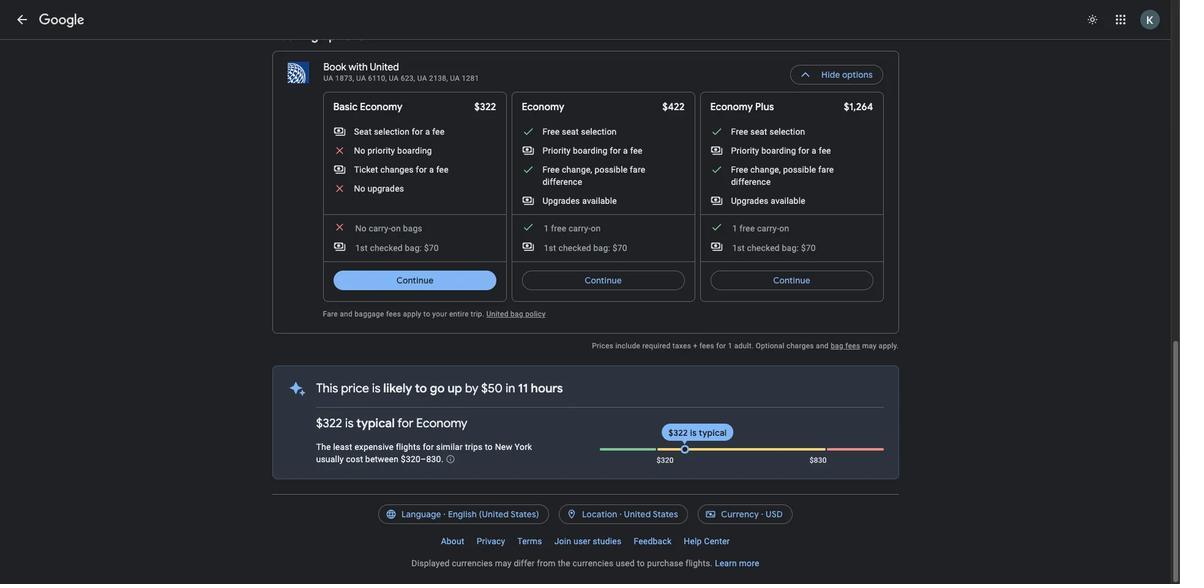 Task type: vqa. For each thing, say whether or not it's contained in the screenshot.
from
yes



Task type: describe. For each thing, give the bounding box(es) containing it.
$830
[[810, 456, 827, 464]]

1 vertical spatial and
[[816, 342, 829, 350]]

join user studies
[[554, 536, 622, 546]]

new
[[495, 442, 512, 452]]

this
[[316, 381, 338, 396]]

11
[[518, 381, 528, 396]]

continue for economy plus
[[773, 275, 810, 286]]

0 vertical spatial bag
[[511, 310, 523, 318]]

cost
[[346, 454, 363, 464]]

about
[[441, 536, 464, 546]]

selection for economy plus
[[770, 127, 805, 137]]

studies
[[593, 536, 622, 546]]

$322 for $322
[[474, 101, 496, 113]]

1st checked bag: $70 for economy
[[732, 243, 816, 253]]

bag: for economy
[[782, 243, 799, 253]]

2 horizontal spatial united
[[624, 509, 651, 520]]

$322 is typical for economy
[[316, 416, 468, 431]]

your
[[432, 310, 447, 318]]

seat selection for a fee
[[354, 127, 445, 137]]

optional
[[756, 342, 785, 350]]

typical for $322 is typical
[[699, 427, 727, 438]]

options for booking options
[[321, 28, 364, 43]]

states)
[[511, 509, 539, 520]]

1 currencies from the left
[[452, 558, 493, 568]]

book
[[324, 61, 346, 73]]

1 ua from the left
[[324, 74, 333, 83]]

hide options button
[[791, 60, 884, 89]]

$322 for $322 is typical
[[669, 427, 688, 438]]

continue button for economy
[[522, 266, 685, 295]]

displayed
[[412, 558, 450, 568]]

Flight numbers UA 1873, UA 6110, UA 623, UA 2138, UA 1281 text field
[[324, 74, 479, 83]]

1st for economy plus
[[732, 243, 745, 253]]

1st checked bag: $70 for basic
[[355, 243, 439, 253]]

learn more about price insights image
[[446, 454, 456, 464]]

carry- for economy plus
[[757, 223, 779, 233]]

0 horizontal spatial fees
[[386, 310, 401, 318]]

5 ua from the left
[[450, 74, 460, 83]]

help center link
[[678, 532, 736, 551]]

fare for $1,264
[[819, 165, 834, 174]]

center
[[704, 536, 730, 546]]

options for hide options
[[843, 69, 873, 80]]

upgrades
[[368, 184, 404, 193]]

1 vertical spatial may
[[495, 558, 512, 568]]

economy plus
[[710, 101, 774, 113]]

displayed currencies may differ from the currencies used to purchase flights. learn more
[[412, 558, 760, 568]]

prices
[[592, 342, 614, 350]]

ticket
[[354, 165, 378, 174]]

fare and baggage fees apply to your entire trip. united bag policy
[[323, 310, 546, 318]]

bag fees button
[[831, 342, 860, 350]]

1 free carry-on for economy plus
[[732, 223, 789, 233]]

4 ua from the left
[[417, 74, 427, 83]]

1 vertical spatial bag
[[831, 342, 844, 350]]

the least expensive flights for similar trips to new york usually cost between $320–830.
[[316, 442, 532, 464]]

difference for economy plus
[[731, 177, 771, 187]]

upgrades for economy
[[543, 196, 580, 206]]

is for $322 is typical for economy
[[345, 416, 354, 431]]

2138,
[[429, 74, 448, 83]]

user
[[574, 536, 591, 546]]

feedback
[[634, 536, 672, 546]]

3 ua from the left
[[389, 74, 399, 83]]

$70 for basic
[[424, 243, 439, 253]]

taxes
[[673, 342, 691, 350]]

the
[[558, 558, 570, 568]]

$320–830.
[[401, 454, 444, 464]]

this price is likely to go up by $50 in 11 hours
[[316, 381, 563, 396]]

fare
[[323, 310, 338, 318]]

priority for economy
[[543, 146, 571, 155]]

no priority boarding
[[354, 146, 432, 155]]

+
[[693, 342, 698, 350]]

more
[[739, 558, 760, 568]]

1281
[[462, 74, 479, 83]]

apply.
[[879, 342, 899, 350]]

english
[[448, 509, 477, 520]]

english (united states)
[[448, 509, 539, 520]]

privacy
[[477, 536, 505, 546]]

flights.
[[686, 558, 713, 568]]

available for economy
[[582, 196, 617, 206]]

plus
[[755, 101, 774, 113]]

on for economy plus
[[779, 223, 789, 233]]

the
[[316, 442, 331, 452]]

upgrades available for economy
[[543, 196, 617, 206]]

include
[[616, 342, 640, 350]]

1 boarding from the left
[[397, 146, 432, 155]]

in
[[506, 381, 515, 396]]

bags
[[403, 223, 422, 233]]

york
[[515, 442, 532, 452]]

2 1st checked bag: $70 from the left
[[544, 243, 627, 253]]

by
[[465, 381, 479, 396]]

prices include required taxes + fees for 1 adult. optional charges and bag fees may apply.
[[592, 342, 899, 350]]

terms
[[518, 536, 542, 546]]

typical for $322 is typical for economy
[[357, 416, 395, 431]]

about link
[[435, 532, 471, 551]]

seat
[[354, 127, 372, 137]]

likely
[[383, 381, 412, 396]]

hours
[[531, 381, 563, 396]]

1 continue button from the left
[[333, 266, 496, 295]]

$322 is typical
[[669, 427, 727, 438]]

boarding for economy
[[573, 146, 608, 155]]

differ
[[514, 558, 535, 568]]

apply
[[403, 310, 422, 318]]

1 for economy
[[544, 223, 549, 233]]

purchase
[[647, 558, 683, 568]]

$322 for $322 is typical for economy
[[316, 416, 342, 431]]

no for no upgrades
[[354, 184, 365, 193]]

seat for economy plus
[[751, 127, 767, 137]]

priority for economy plus
[[731, 146, 759, 155]]

adult.
[[734, 342, 754, 350]]

united bag policy link
[[486, 310, 546, 318]]

hide options
[[822, 69, 873, 80]]

entire
[[449, 310, 469, 318]]

2 ua from the left
[[356, 74, 366, 83]]

available for economy plus
[[771, 196, 806, 206]]

help center
[[684, 536, 730, 546]]

1 for economy plus
[[732, 223, 737, 233]]

terms link
[[511, 532, 548, 551]]

book with united ua 1873, ua 6110, ua 623, ua 2138, ua 1281
[[324, 61, 479, 83]]

join user studies link
[[548, 532, 628, 551]]

required
[[642, 342, 671, 350]]

booking options
[[272, 28, 364, 43]]

fare for $422
[[630, 165, 645, 174]]

1 continue from the left
[[396, 275, 433, 286]]

help
[[684, 536, 702, 546]]



Task type: locate. For each thing, give the bounding box(es) containing it.
1st checked bag: $70
[[355, 243, 439, 253], [544, 243, 627, 253], [732, 243, 816, 253]]

2 horizontal spatial $70
[[801, 243, 816, 253]]

2 selection from the left
[[581, 127, 617, 137]]

0 horizontal spatial currencies
[[452, 558, 493, 568]]

trips
[[465, 442, 483, 452]]

available
[[582, 196, 617, 206], [771, 196, 806, 206]]

booking
[[272, 28, 319, 43]]

0 horizontal spatial on
[[391, 223, 401, 233]]

2 horizontal spatial 1st checked bag: $70
[[732, 243, 816, 253]]

1 change, from the left
[[562, 165, 592, 174]]

1 checked from the left
[[370, 243, 403, 253]]

first checked bag costs 70 us dollars element for basic economy
[[333, 241, 439, 254]]

2 checked from the left
[[559, 243, 591, 253]]

policy
[[525, 310, 546, 318]]

1st
[[355, 243, 368, 253], [544, 243, 556, 253], [732, 243, 745, 253]]

united right trip.
[[486, 310, 509, 318]]

ua down with
[[356, 74, 366, 83]]

3 selection from the left
[[770, 127, 805, 137]]

usually
[[316, 454, 344, 464]]

difference for economy
[[543, 177, 582, 187]]

2 change, from the left
[[751, 165, 781, 174]]

2 horizontal spatial checked
[[747, 243, 780, 253]]

united
[[370, 61, 399, 73], [486, 310, 509, 318], [624, 509, 651, 520]]

language
[[402, 509, 441, 520]]

2 horizontal spatial bag:
[[782, 243, 799, 253]]

priority
[[368, 146, 395, 155]]

2 available from the left
[[771, 196, 806, 206]]

1 free seat selection from the left
[[543, 127, 617, 137]]

1873,
[[335, 74, 354, 83]]

2 horizontal spatial $322
[[669, 427, 688, 438]]

bag: for basic
[[405, 243, 422, 253]]

selection
[[374, 127, 410, 137], [581, 127, 617, 137], [770, 127, 805, 137]]

to right used
[[637, 558, 645, 568]]

may
[[862, 342, 877, 350], [495, 558, 512, 568]]

1 horizontal spatial is
[[372, 381, 381, 396]]

1 vertical spatial options
[[843, 69, 873, 80]]

join
[[554, 536, 571, 546]]

free change, possible fare difference
[[543, 165, 645, 187], [731, 165, 834, 187]]

selection for economy
[[581, 127, 617, 137]]

continue button
[[333, 266, 496, 295], [522, 266, 685, 295], [710, 266, 873, 295]]

no down seat
[[354, 146, 365, 155]]

2 priority from the left
[[731, 146, 759, 155]]

2 vertical spatial united
[[624, 509, 651, 520]]

0 horizontal spatial bag
[[511, 310, 523, 318]]

charges
[[787, 342, 814, 350]]

1 horizontal spatial 1st
[[544, 243, 556, 253]]

2 1st from the left
[[544, 243, 556, 253]]

currencies
[[452, 558, 493, 568], [573, 558, 614, 568]]

ua left 623, in the left of the page
[[389, 74, 399, 83]]

0 horizontal spatial fare
[[630, 165, 645, 174]]

bag right charges
[[831, 342, 844, 350]]

2 horizontal spatial boarding
[[762, 146, 796, 155]]

2 currencies from the left
[[573, 558, 614, 568]]

free for economy
[[551, 223, 566, 233]]

3 continue from the left
[[773, 275, 810, 286]]

1 horizontal spatial change,
[[751, 165, 781, 174]]

0 vertical spatial and
[[340, 310, 353, 318]]

carry- for economy
[[569, 223, 591, 233]]

1 horizontal spatial options
[[843, 69, 873, 80]]

changes
[[380, 165, 414, 174]]

2 horizontal spatial 1st
[[732, 243, 745, 253]]

1 1st checked bag: $70 from the left
[[355, 243, 439, 253]]

1 horizontal spatial priority
[[731, 146, 759, 155]]

2 continue button from the left
[[522, 266, 685, 295]]

2 horizontal spatial carry-
[[757, 223, 779, 233]]

0 horizontal spatial upgrades available
[[543, 196, 617, 206]]

1 horizontal spatial carry-
[[569, 223, 591, 233]]

1 fare from the left
[[630, 165, 645, 174]]

no down 'ticket'
[[354, 184, 365, 193]]

change appearance image
[[1078, 5, 1107, 34]]

1 on from the left
[[391, 223, 401, 233]]

no down no upgrades in the left of the page
[[355, 223, 367, 233]]

$322 up the the
[[316, 416, 342, 431]]

priority boarding for a fee for economy
[[543, 146, 643, 155]]

0 vertical spatial united
[[370, 61, 399, 73]]

1 horizontal spatial boarding
[[573, 146, 608, 155]]

options inside dropdown button
[[843, 69, 873, 80]]

1 free carry-on for economy
[[544, 223, 601, 233]]

1 horizontal spatial and
[[816, 342, 829, 350]]

1 possible from the left
[[595, 165, 628, 174]]

bag left "policy"
[[511, 310, 523, 318]]

2 bag: from the left
[[594, 243, 610, 253]]

trip.
[[471, 310, 484, 318]]

0 horizontal spatial 1st checked bag: $70
[[355, 243, 439, 253]]

2 horizontal spatial first checked bag costs 70 us dollars element
[[710, 241, 816, 254]]

1 carry- from the left
[[369, 223, 391, 233]]

1 horizontal spatial 1 free carry-on
[[732, 223, 789, 233]]

priority boarding for a fee
[[543, 146, 643, 155], [731, 146, 831, 155]]

0 vertical spatial may
[[862, 342, 877, 350]]

3 1st from the left
[[732, 243, 745, 253]]

3 bag: from the left
[[782, 243, 799, 253]]

basic economy
[[333, 101, 403, 113]]

learn more link
[[715, 558, 760, 568]]

to left your
[[423, 310, 430, 318]]

currencies down join user studies at the bottom
[[573, 558, 614, 568]]

2 horizontal spatial selection
[[770, 127, 805, 137]]

no upgrades
[[354, 184, 404, 193]]

2 upgrades available from the left
[[731, 196, 806, 206]]

and right charges
[[816, 342, 829, 350]]

continue for economy
[[585, 275, 622, 286]]

1 horizontal spatial continue button
[[522, 266, 685, 295]]

0 horizontal spatial united
[[370, 61, 399, 73]]

$70
[[424, 243, 439, 253], [613, 243, 627, 253], [801, 243, 816, 253]]

united left states at the bottom right of page
[[624, 509, 651, 520]]

first checked bag costs 70 us dollars element for economy
[[522, 241, 627, 254]]

2 on from the left
[[591, 223, 601, 233]]

$70 for economy
[[801, 243, 816, 253]]

ua right 623, in the left of the page
[[417, 74, 427, 83]]

ua left 1281
[[450, 74, 460, 83]]

a
[[425, 127, 430, 137], [623, 146, 628, 155], [812, 146, 817, 155], [429, 165, 434, 174]]

3 first checked bag costs 70 us dollars element from the left
[[710, 241, 816, 254]]

1 1 free carry-on from the left
[[544, 223, 601, 233]]

2 1 free carry-on from the left
[[732, 223, 789, 233]]

to left new
[[485, 442, 493, 452]]

1 horizontal spatial typical
[[699, 427, 727, 438]]

baggage
[[355, 310, 384, 318]]

is
[[372, 381, 381, 396], [345, 416, 354, 431], [690, 427, 697, 438]]

1st for basic economy
[[355, 243, 368, 253]]

2 priority boarding for a fee from the left
[[731, 146, 831, 155]]

1 horizontal spatial possible
[[783, 165, 816, 174]]

fees
[[386, 310, 401, 318], [700, 342, 714, 350], [846, 342, 860, 350]]

1 free from the left
[[551, 223, 566, 233]]

similar
[[436, 442, 463, 452]]

0 vertical spatial no
[[354, 146, 365, 155]]

2 difference from the left
[[731, 177, 771, 187]]

0 horizontal spatial free change, possible fare difference
[[543, 165, 645, 187]]

1 horizontal spatial 1st checked bag: $70
[[544, 243, 627, 253]]

seat for economy
[[562, 127, 579, 137]]

1 horizontal spatial $322
[[474, 101, 496, 113]]

free seat selection for economy plus
[[731, 127, 805, 137]]

1 upgrades from the left
[[543, 196, 580, 206]]

for inside 'the least expensive flights for similar trips to new york usually cost between $320–830.'
[[423, 442, 434, 452]]

3 1st checked bag: $70 from the left
[[732, 243, 816, 253]]

1 seat from the left
[[562, 127, 579, 137]]

boarding for economy plus
[[762, 146, 796, 155]]

1 horizontal spatial available
[[771, 196, 806, 206]]

1 $70 from the left
[[424, 243, 439, 253]]

$1,264
[[844, 101, 873, 113]]

2 horizontal spatial continue
[[773, 275, 810, 286]]

first checked bag costs 70 us dollars element for economy plus
[[710, 241, 816, 254]]

is for $322 is typical
[[690, 427, 697, 438]]

and
[[340, 310, 353, 318], [816, 342, 829, 350]]

privacy link
[[471, 532, 511, 551]]

3 carry- from the left
[[757, 223, 779, 233]]

623,
[[401, 74, 415, 83]]

location
[[582, 509, 617, 520]]

to left go
[[415, 381, 427, 396]]

on
[[391, 223, 401, 233], [591, 223, 601, 233], [779, 223, 789, 233]]

upgrades for economy plus
[[731, 196, 769, 206]]

options right the hide
[[843, 69, 873, 80]]

3 continue button from the left
[[710, 266, 873, 295]]

checked for basic economy
[[370, 243, 403, 253]]

0 horizontal spatial typical
[[357, 416, 395, 431]]

free change, possible fare difference for economy plus
[[731, 165, 834, 187]]

1 vertical spatial no
[[354, 184, 365, 193]]

0 horizontal spatial free
[[551, 223, 566, 233]]

0 horizontal spatial checked
[[370, 243, 403, 253]]

upgrades available for economy plus
[[731, 196, 806, 206]]

1 1st from the left
[[355, 243, 368, 253]]

0 horizontal spatial change,
[[562, 165, 592, 174]]

and right fare
[[340, 310, 353, 318]]

3 $70 from the left
[[801, 243, 816, 253]]

fare
[[630, 165, 645, 174], [819, 165, 834, 174]]

3 checked from the left
[[747, 243, 780, 253]]

3 on from the left
[[779, 223, 789, 233]]

free for economy plus
[[740, 223, 755, 233]]

1 priority boarding for a fee from the left
[[543, 146, 643, 155]]

1 horizontal spatial upgrades
[[731, 196, 769, 206]]

1 horizontal spatial may
[[862, 342, 877, 350]]

0 horizontal spatial possible
[[595, 165, 628, 174]]

0 horizontal spatial may
[[495, 558, 512, 568]]

1 horizontal spatial united
[[486, 310, 509, 318]]

fees left apply
[[386, 310, 401, 318]]

1 horizontal spatial currencies
[[573, 558, 614, 568]]

1 horizontal spatial fees
[[700, 342, 714, 350]]

united states
[[624, 509, 678, 520]]

0 horizontal spatial 1 free carry-on
[[544, 223, 601, 233]]

$320
[[657, 456, 674, 464]]

1 bag: from the left
[[405, 243, 422, 253]]

3 boarding from the left
[[762, 146, 796, 155]]

list item
[[273, 0, 898, 13]]

0 horizontal spatial is
[[345, 416, 354, 431]]

2 free seat selection from the left
[[731, 127, 805, 137]]

1 horizontal spatial priority boarding for a fee
[[731, 146, 831, 155]]

1 priority from the left
[[543, 146, 571, 155]]

with
[[349, 61, 368, 73]]

0 horizontal spatial and
[[340, 310, 353, 318]]

change, for economy
[[562, 165, 592, 174]]

2 continue from the left
[[585, 275, 622, 286]]

no carry-on bags
[[355, 223, 422, 233]]

continue button for economy plus
[[710, 266, 873, 295]]

fees right +
[[700, 342, 714, 350]]

checked for economy
[[559, 243, 591, 253]]

currency
[[721, 509, 759, 520]]

price
[[341, 381, 369, 396]]

difference
[[543, 177, 582, 187], [731, 177, 771, 187]]

0 horizontal spatial 1st
[[355, 243, 368, 253]]

from
[[537, 558, 556, 568]]

fees left apply.
[[846, 342, 860, 350]]

0 horizontal spatial difference
[[543, 177, 582, 187]]

1 free change, possible fare difference from the left
[[543, 165, 645, 187]]

may left apply.
[[862, 342, 877, 350]]

$322 up $320
[[669, 427, 688, 438]]

possible for economy plus
[[783, 165, 816, 174]]

ticket changes for a fee
[[354, 165, 449, 174]]

0 horizontal spatial priority
[[543, 146, 571, 155]]

2 possible from the left
[[783, 165, 816, 174]]

2 horizontal spatial continue button
[[710, 266, 873, 295]]

1 horizontal spatial $70
[[613, 243, 627, 253]]

1 horizontal spatial fare
[[819, 165, 834, 174]]

1 horizontal spatial free seat selection
[[731, 127, 805, 137]]

2 free change, possible fare difference from the left
[[731, 165, 834, 187]]

1st for economy
[[544, 243, 556, 253]]

checked
[[370, 243, 403, 253], [559, 243, 591, 253], [747, 243, 780, 253]]

1 available from the left
[[582, 196, 617, 206]]

used
[[616, 558, 635, 568]]

0 horizontal spatial boarding
[[397, 146, 432, 155]]

first checked bag costs 70 us dollars element
[[333, 241, 439, 254], [522, 241, 627, 254], [710, 241, 816, 254]]

hide
[[822, 69, 841, 80]]

2 $70 from the left
[[613, 243, 627, 253]]

(united
[[479, 509, 509, 520]]

boarding
[[397, 146, 432, 155], [573, 146, 608, 155], [762, 146, 796, 155]]

ua
[[324, 74, 333, 83], [356, 74, 366, 83], [389, 74, 399, 83], [417, 74, 427, 83], [450, 74, 460, 83]]

$322
[[474, 101, 496, 113], [316, 416, 342, 431], [669, 427, 688, 438]]

0 horizontal spatial first checked bag costs 70 us dollars element
[[333, 241, 439, 254]]

learn
[[715, 558, 737, 568]]

change,
[[562, 165, 592, 174], [751, 165, 781, 174]]

2 vertical spatial no
[[355, 223, 367, 233]]

2 first checked bag costs 70 us dollars element from the left
[[522, 241, 627, 254]]

states
[[653, 509, 678, 520]]

1 first checked bag costs 70 us dollars element from the left
[[333, 241, 439, 254]]

continue
[[396, 275, 433, 286], [585, 275, 622, 286], [773, 275, 810, 286]]

1 horizontal spatial seat
[[751, 127, 767, 137]]

2 carry- from the left
[[569, 223, 591, 233]]

priority
[[543, 146, 571, 155], [731, 146, 759, 155]]

no for no carry-on bags
[[355, 223, 367, 233]]

go
[[430, 381, 445, 396]]

no for no priority boarding
[[354, 146, 365, 155]]

1
[[544, 223, 549, 233], [732, 223, 737, 233], [728, 342, 732, 350]]

0 horizontal spatial free seat selection
[[543, 127, 617, 137]]

1 upgrades available from the left
[[543, 196, 617, 206]]

flights
[[396, 442, 421, 452]]

1 horizontal spatial free change, possible fare difference
[[731, 165, 834, 187]]

0 horizontal spatial priority boarding for a fee
[[543, 146, 643, 155]]

1 difference from the left
[[543, 177, 582, 187]]

2 horizontal spatial fees
[[846, 342, 860, 350]]

economy
[[360, 101, 403, 113], [522, 101, 564, 113], [710, 101, 753, 113], [416, 416, 468, 431]]

2 seat from the left
[[751, 127, 767, 137]]

seat
[[562, 127, 579, 137], [751, 127, 767, 137]]

1 horizontal spatial on
[[591, 223, 601, 233]]

$322 down 1281
[[474, 101, 496, 113]]

0 horizontal spatial continue button
[[333, 266, 496, 295]]

currencies down privacy
[[452, 558, 493, 568]]

united inside book with united ua 1873, ua 6110, ua 623, ua 2138, ua 1281
[[370, 61, 399, 73]]

priority boarding for a fee for economy plus
[[731, 146, 831, 155]]

0 horizontal spatial carry-
[[369, 223, 391, 233]]

checked for economy plus
[[747, 243, 780, 253]]

1 horizontal spatial first checked bag costs 70 us dollars element
[[522, 241, 627, 254]]

2 fare from the left
[[819, 165, 834, 174]]

0 horizontal spatial seat
[[562, 127, 579, 137]]

1 horizontal spatial difference
[[731, 177, 771, 187]]

free
[[543, 127, 560, 137], [731, 127, 748, 137], [543, 165, 560, 174], [731, 165, 748, 174]]

go back image
[[15, 12, 29, 27]]

1 vertical spatial united
[[486, 310, 509, 318]]

possible for economy
[[595, 165, 628, 174]]

$422
[[662, 101, 685, 113]]

0 horizontal spatial upgrades
[[543, 196, 580, 206]]

no
[[354, 146, 365, 155], [354, 184, 365, 193], [355, 223, 367, 233]]

ua down book
[[324, 74, 333, 83]]

1 selection from the left
[[374, 127, 410, 137]]

0 horizontal spatial continue
[[396, 275, 433, 286]]

1 horizontal spatial upgrades available
[[731, 196, 806, 206]]

bag:
[[405, 243, 422, 253], [594, 243, 610, 253], [782, 243, 799, 253]]

1 horizontal spatial bag:
[[594, 243, 610, 253]]

0 vertical spatial options
[[321, 28, 364, 43]]

list
[[273, 0, 898, 13]]

united up 6110,
[[370, 61, 399, 73]]

2 horizontal spatial on
[[779, 223, 789, 233]]

to inside 'the least expensive flights for similar trips to new york usually cost between $320–830.'
[[485, 442, 493, 452]]

2 horizontal spatial is
[[690, 427, 697, 438]]

usd
[[766, 509, 783, 520]]

0 horizontal spatial $322
[[316, 416, 342, 431]]

1 horizontal spatial continue
[[585, 275, 622, 286]]

2 upgrades from the left
[[731, 196, 769, 206]]

expensive
[[355, 442, 394, 452]]

options up book
[[321, 28, 364, 43]]

on for economy
[[591, 223, 601, 233]]

2 free from the left
[[740, 223, 755, 233]]

free seat selection for economy
[[543, 127, 617, 137]]

may left differ
[[495, 558, 512, 568]]

6110,
[[368, 74, 387, 83]]

0 horizontal spatial options
[[321, 28, 364, 43]]

0 horizontal spatial $70
[[424, 243, 439, 253]]

free change, possible fare difference for economy
[[543, 165, 645, 187]]

0 horizontal spatial bag:
[[405, 243, 422, 253]]

change, for economy plus
[[751, 165, 781, 174]]

1 horizontal spatial free
[[740, 223, 755, 233]]

1 horizontal spatial bag
[[831, 342, 844, 350]]

1 horizontal spatial selection
[[581, 127, 617, 137]]

0 horizontal spatial available
[[582, 196, 617, 206]]

2 boarding from the left
[[573, 146, 608, 155]]



